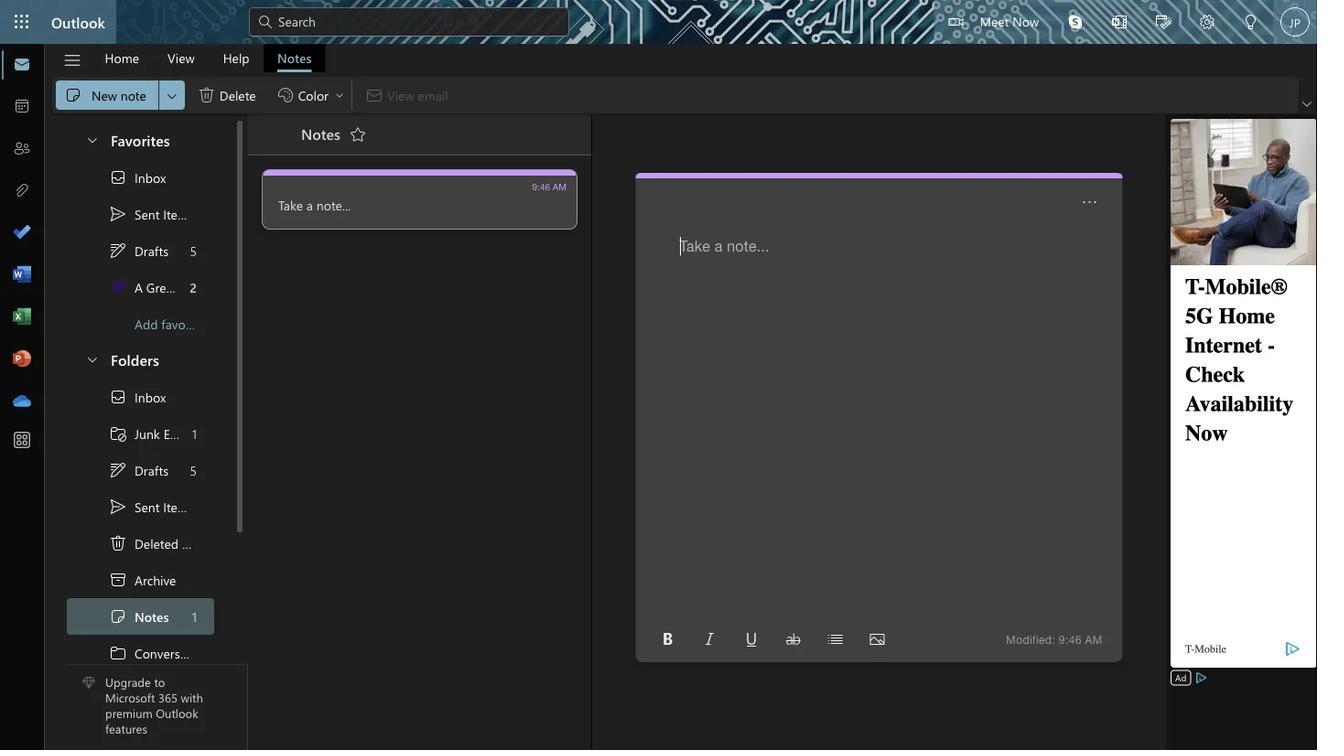 Task type: vqa. For each thing, say whether or not it's contained in the screenshot.
the bottom Drafts
yes



Task type: describe. For each thing, give the bounding box(es) containing it.
 tree item for 
[[67, 159, 214, 196]]

 button
[[1142, 0, 1186, 46]]


[[1200, 15, 1215, 29]]

people image
[[13, 140, 31, 158]]

outlook inside banner
[[51, 12, 105, 32]]

 button
[[779, 625, 808, 655]]

inbox for 
[[135, 389, 166, 406]]

to
[[154, 675, 165, 691]]


[[1069, 15, 1083, 29]]

mail image
[[13, 56, 31, 74]]

 button
[[159, 81, 185, 110]]


[[1303, 100, 1312, 109]]

microsoft
[[105, 690, 155, 706]]

tab list containing home
[[91, 44, 326, 72]]

 button
[[737, 625, 766, 655]]

set your advertising preferences image
[[1194, 671, 1209, 686]]

items inside  deleted items
[[182, 535, 213, 552]]

notes button
[[264, 44, 326, 72]]

now
[[1013, 12, 1039, 29]]

powerpoint image
[[13, 351, 31, 369]]

drafts for 
[[135, 242, 169, 259]]

tree inside application
[[67, 379, 214, 745]]

ad
[[1176, 672, 1187, 684]]

favorites tree item
[[67, 123, 214, 159]]

 archive
[[109, 571, 176, 590]]

 deleted items
[[109, 535, 213, 553]]

2  from the top
[[109, 498, 127, 516]]

word image
[[13, 266, 31, 285]]

a inside edit new note main content
[[715, 238, 723, 255]]

modified
[[1007, 634, 1052, 647]]

modified : 9:46 am
[[1007, 634, 1103, 647]]


[[349, 125, 367, 144]]

last edited: 9:46 am. tree item
[[263, 170, 577, 229]]

drafts for 
[[135, 462, 169, 479]]

edit new note main content
[[636, 173, 1123, 663]]

365
[[158, 690, 178, 706]]

5 for 
[[190, 462, 197, 479]]

 button
[[1054, 0, 1098, 44]]

 button
[[1230, 0, 1274, 46]]

 button for folders
[[76, 342, 107, 376]]

9:46 inside 9:46 am take a note...
[[533, 181, 550, 192]]

 tree item
[[67, 526, 214, 562]]

 for  button within folders tree item
[[85, 352, 100, 367]]

 tree item for 
[[67, 452, 214, 489]]

 color 
[[276, 86, 345, 104]]

meet
[[980, 12, 1009, 29]]

delete
[[220, 86, 256, 103]]

 button
[[695, 625, 724, 655]]

2 sent from the top
[[135, 499, 160, 516]]

note... inside 9:46 am take a note...
[[317, 196, 351, 213]]

 drafts for 
[[109, 461, 169, 480]]

notes heading
[[277, 114, 373, 155]]

 tree item
[[67, 416, 214, 452]]


[[109, 645, 127, 663]]

take inside edit new note main content
[[680, 238, 711, 255]]


[[744, 633, 759, 647]]

email
[[164, 426, 194, 442]]

 for  notes
[[109, 608, 127, 626]]

 button
[[653, 625, 682, 655]]


[[786, 633, 801, 647]]

:
[[1052, 634, 1056, 647]]


[[1244, 15, 1259, 29]]


[[661, 633, 675, 647]]

 search field
[[249, 0, 570, 41]]

styles toolbar toolbar
[[647, 625, 899, 655]]

 notes
[[109, 608, 169, 626]]

 button
[[863, 625, 892, 655]]

left-rail-appbar navigation
[[4, 44, 40, 423]]

inbox for 
[[135, 169, 166, 186]]

5 for 
[[190, 242, 197, 259]]

notes 
[[301, 124, 367, 144]]

 inside the ' color '
[[334, 90, 345, 101]]

 junk email 1
[[109, 425, 197, 443]]

Search for email, meetings, files and more. field
[[277, 12, 559, 30]]

9:46 inside edit new note main content
[[1059, 634, 1082, 647]]

home
[[105, 49, 139, 66]]

 button
[[54, 45, 91, 76]]

2
[[190, 279, 197, 296]]

take a note...
[[680, 238, 770, 255]]

notes inside  notes
[[135, 609, 169, 626]]

outlook link
[[51, 0, 105, 44]]

1 inside  tree item
[[192, 609, 197, 626]]

calendar image
[[13, 98, 31, 116]]

 button
[[343, 120, 373, 149]]

help
[[223, 49, 250, 66]]

 for 
[[109, 242, 127, 260]]

 drafts for 
[[109, 242, 169, 260]]

 for  button within the favorites tree item
[[85, 132, 100, 147]]

sent inside the favorites tree
[[135, 206, 160, 223]]

 button
[[1186, 0, 1230, 46]]

 new note
[[64, 86, 146, 104]]

edit group
[[56, 77, 348, 114]]

notes for notes 
[[301, 124, 341, 144]]

jp image
[[1281, 7, 1310, 37]]

premium features image
[[82, 677, 95, 690]]

upgrade
[[105, 675, 151, 691]]


[[949, 15, 964, 29]]

to do image
[[13, 224, 31, 243]]

Editing note text field
[[680, 237, 1077, 617]]

folders tree item
[[67, 342, 214, 379]]

premium
[[105, 706, 153, 722]]


[[109, 571, 127, 590]]



Task type: locate. For each thing, give the bounding box(es) containing it.
1 vertical spatial  tree item
[[67, 489, 214, 526]]

 up the 
[[109, 242, 127, 260]]

 button
[[1299, 95, 1316, 114]]

 up the 
[[109, 205, 127, 223]]

add
[[135, 316, 158, 333]]


[[64, 86, 82, 104], [109, 608, 127, 626]]

 inside tree item
[[109, 608, 127, 626]]

1 vertical spatial take
[[680, 238, 711, 255]]

0 vertical spatial 5
[[190, 242, 197, 259]]

 tree item
[[67, 233, 214, 269], [67, 452, 214, 489]]

1 horizontal spatial am
[[1086, 634, 1103, 647]]

1  from the top
[[109, 168, 127, 187]]

2 vertical spatial notes
[[135, 609, 169, 626]]

1 vertical spatial 
[[109, 461, 127, 480]]

0 horizontal spatial 
[[109, 535, 127, 553]]

5 up 2
[[190, 242, 197, 259]]

color
[[298, 86, 329, 103]]

1 vertical spatial  sent items
[[109, 498, 194, 516]]

 left folders
[[85, 352, 100, 367]]

 for 
[[109, 168, 127, 187]]

1 vertical spatial  inbox
[[109, 388, 166, 407]]

 drafts inside the favorites tree
[[109, 242, 169, 260]]

view
[[168, 49, 195, 66]]

1 vertical spatial sent
[[135, 499, 160, 516]]

 inside tree item
[[109, 535, 127, 553]]

a
[[307, 196, 313, 213], [715, 238, 723, 255]]

1 vertical spatial 9:46
[[1059, 634, 1082, 647]]

favorites tree
[[67, 115, 214, 342]]

1 vertical spatial outlook
[[156, 706, 198, 722]]


[[276, 86, 295, 104]]

0 vertical spatial a
[[307, 196, 313, 213]]

 drafts up  tree item
[[109, 242, 169, 260]]

 inbox inside the favorites tree
[[109, 168, 166, 187]]

1  button from the top
[[76, 123, 107, 157]]

2 1 from the top
[[192, 609, 197, 626]]

0 vertical spatial 1
[[192, 426, 197, 442]]

 tree item down favorites tree item
[[67, 196, 214, 233]]

 tree item
[[67, 562, 214, 599]]

 for  deleted items
[[109, 535, 127, 553]]

notes left 
[[301, 124, 341, 144]]

meet now
[[980, 12, 1039, 29]]

0 vertical spatial outlook
[[51, 12, 105, 32]]

1 vertical spatial items
[[163, 499, 194, 516]]

1 vertical spatial inbox
[[135, 389, 166, 406]]

outlook up 
[[51, 12, 105, 32]]

inbox up  junk email 1
[[135, 389, 166, 406]]

 inbox
[[109, 168, 166, 187], [109, 388, 166, 407]]

0 vertical spatial 
[[64, 86, 82, 104]]

items
[[163, 206, 194, 223], [163, 499, 194, 516], [182, 535, 213, 552]]


[[165, 88, 179, 103], [334, 90, 345, 101], [85, 132, 100, 147], [85, 352, 100, 367]]

2  sent items from the top
[[109, 498, 194, 516]]

 drafts down  tree item
[[109, 461, 169, 480]]

1 sent from the top
[[135, 206, 160, 223]]

note
[[121, 86, 146, 103]]

0 vertical spatial 
[[109, 168, 127, 187]]

1 vertical spatial note...
[[727, 238, 770, 255]]


[[109, 425, 127, 443]]

 button
[[821, 625, 850, 655]]

take inside 9:46 am take a note...
[[278, 196, 303, 213]]

 inbox down favorites tree item
[[109, 168, 166, 187]]

 button inside favorites tree item
[[76, 123, 107, 157]]

take
[[278, 196, 303, 213], [680, 238, 711, 255]]

 button for favorites
[[76, 123, 107, 157]]


[[828, 633, 843, 647]]

drafts inside the favorites tree
[[135, 242, 169, 259]]

favorites
[[111, 130, 170, 149]]


[[109, 242, 127, 260], [109, 461, 127, 480]]


[[256, 13, 275, 31]]

 drafts
[[109, 242, 169, 260], [109, 461, 169, 480]]

1 horizontal spatial note...
[[727, 238, 770, 255]]

0 vertical spatial take
[[278, 196, 303, 213]]

2 5 from the top
[[190, 462, 197, 479]]

files image
[[13, 182, 31, 201]]

 sent items up the deleted
[[109, 498, 194, 516]]

sent up the  tree item
[[135, 499, 160, 516]]

0 horizontal spatial 9:46
[[533, 181, 550, 192]]

1  tree item from the top
[[67, 159, 214, 196]]

2  button from the top
[[76, 342, 107, 376]]

application containing outlook
[[0, 0, 1318, 751]]

folders
[[111, 350, 159, 369]]

 tree item for 
[[67, 379, 214, 416]]

 right color
[[334, 90, 345, 101]]

help button
[[209, 44, 263, 72]]

more apps image
[[13, 432, 31, 451]]

1 vertical spatial  tree item
[[67, 379, 214, 416]]

0 vertical spatial  sent items
[[109, 205, 194, 223]]

0 vertical spatial 
[[198, 86, 216, 104]]

excel image
[[13, 309, 31, 327]]

inbox inside the favorites tree
[[135, 169, 166, 186]]

0 vertical spatial  tree item
[[67, 196, 214, 233]]

0 vertical spatial note...
[[317, 196, 351, 213]]

1 horizontal spatial a
[[715, 238, 723, 255]]

notes down archive
[[135, 609, 169, 626]]

 inbox up  tree item
[[109, 388, 166, 407]]

0 horizontal spatial note...
[[317, 196, 351, 213]]

1 right  notes
[[192, 609, 197, 626]]

1  sent items from the top
[[109, 205, 194, 223]]

1 vertical spatial 
[[109, 535, 127, 553]]

add favorite tree item
[[67, 306, 214, 342]]

1 vertical spatial  tree item
[[67, 452, 214, 489]]

 down 
[[109, 608, 127, 626]]

 inside the favorites tree
[[109, 205, 127, 223]]

1  tree item from the top
[[67, 233, 214, 269]]

outlook banner
[[0, 0, 1318, 46]]

9:46
[[533, 181, 550, 192], [1059, 634, 1082, 647]]

 for  popup button
[[165, 88, 179, 103]]

 inside folders tree item
[[85, 352, 100, 367]]


[[870, 633, 885, 647]]

 down favorites tree item
[[109, 168, 127, 187]]

archive
[[135, 572, 176, 589]]

 inside favorites tree item
[[85, 132, 100, 147]]

upgrade to microsoft 365 with premium outlook features
[[105, 675, 203, 737]]

1 horizontal spatial 
[[198, 86, 216, 104]]

2 vertical spatial items
[[182, 535, 213, 552]]


[[109, 278, 127, 297]]

1 vertical spatial  button
[[76, 342, 107, 376]]

1 vertical spatial a
[[715, 238, 723, 255]]

0 vertical spatial notes
[[277, 49, 312, 66]]


[[63, 51, 82, 70]]

 up 
[[109, 535, 127, 553]]

 for  delete
[[198, 86, 216, 104]]

 inside "edit" group
[[64, 86, 82, 104]]

 tree item
[[67, 269, 214, 306]]

0 horizontal spatial a
[[307, 196, 313, 213]]

1 inbox from the top
[[135, 169, 166, 186]]

favorite
[[161, 316, 204, 333]]

drafts down  junk email 1
[[135, 462, 169, 479]]

 button
[[1098, 0, 1142, 46]]

sent
[[135, 206, 160, 223], [135, 499, 160, 516]]

9:46 am take a note...
[[278, 181, 567, 213]]

5
[[190, 242, 197, 259], [190, 462, 197, 479]]

2 inbox from the top
[[135, 389, 166, 406]]

1 vertical spatial 
[[109, 388, 127, 407]]

note...
[[317, 196, 351, 213], [727, 238, 770, 255]]

 inside "edit" group
[[198, 86, 216, 104]]


[[1156, 15, 1171, 29]]

2  tree item from the top
[[67, 489, 214, 526]]

2  from the top
[[109, 388, 127, 407]]

5 inside the favorites tree
[[190, 242, 197, 259]]

 sent items for 2nd  tree item
[[109, 498, 194, 516]]

0 vertical spatial items
[[163, 206, 194, 223]]

drafts up  tree item
[[135, 242, 169, 259]]

add favorite
[[135, 316, 204, 333]]

0 horizontal spatial am
[[553, 181, 567, 192]]


[[1113, 15, 1127, 29]]

 left delete
[[198, 86, 216, 104]]

 up the  tree item
[[109, 498, 127, 516]]

0 vertical spatial drafts
[[135, 242, 169, 259]]

0 vertical spatial sent
[[135, 206, 160, 223]]

1 vertical spatial 5
[[190, 462, 197, 479]]

onedrive image
[[13, 393, 31, 411]]

0 vertical spatial  tree item
[[67, 159, 214, 196]]

1  drafts from the top
[[109, 242, 169, 260]]

0 vertical spatial inbox
[[135, 169, 166, 186]]

1
[[192, 426, 197, 442], [192, 609, 197, 626]]


[[1083, 195, 1097, 210]]

1  from the top
[[109, 242, 127, 260]]

outlook inside upgrade to microsoft 365 with premium outlook features
[[156, 706, 198, 722]]

a inside 9:46 am take a note...
[[307, 196, 313, 213]]

 sent items inside the favorites tree
[[109, 205, 194, 223]]

 tree item for 
[[67, 233, 214, 269]]

 button left folders
[[76, 342, 107, 376]]

junk
[[135, 426, 160, 442]]


[[702, 633, 717, 647]]

 for  new note
[[64, 86, 82, 104]]

am
[[553, 181, 567, 192], [1086, 634, 1103, 647]]

2  tree item from the top
[[67, 452, 214, 489]]

 inside the favorites tree
[[109, 168, 127, 187]]


[[109, 205, 127, 223], [109, 498, 127, 516]]

2  inbox from the top
[[109, 388, 166, 407]]

 button inside folders tree item
[[76, 342, 107, 376]]

0 horizontal spatial outlook
[[51, 12, 105, 32]]

 tree item up the deleted
[[67, 489, 214, 526]]

 delete
[[198, 86, 256, 104]]

notes up 
[[277, 49, 312, 66]]

 inside popup button
[[165, 88, 179, 103]]

 down view button
[[165, 88, 179, 103]]

1 vertical spatial 
[[109, 498, 127, 516]]

 up 
[[109, 388, 127, 407]]

0 horizontal spatial 
[[64, 86, 82, 104]]

 for 
[[109, 388, 127, 407]]

tab list
[[91, 44, 326, 72]]

1 5 from the top
[[190, 242, 197, 259]]

2  tree item from the top
[[67, 379, 214, 416]]

 button
[[76, 123, 107, 157], [76, 342, 107, 376]]

 left the new
[[64, 86, 82, 104]]

1 drafts from the top
[[135, 242, 169, 259]]

1 vertical spatial  drafts
[[109, 461, 169, 480]]

0 vertical spatial  drafts
[[109, 242, 169, 260]]

 down 
[[109, 461, 127, 480]]

0 vertical spatial am
[[553, 181, 567, 192]]

0 vertical spatial  button
[[76, 123, 107, 157]]

tree
[[67, 379, 214, 745]]

0 vertical spatial 
[[109, 242, 127, 260]]

1 horizontal spatial outlook
[[156, 706, 198, 722]]

tree containing 
[[67, 379, 214, 745]]

items up 2
[[163, 206, 194, 223]]

0 horizontal spatial take
[[278, 196, 303, 213]]

outlook
[[51, 12, 105, 32], [156, 706, 198, 722]]

1  tree item from the top
[[67, 196, 214, 233]]

1 vertical spatial 
[[109, 608, 127, 626]]

 inbox for 
[[109, 388, 166, 407]]

 button down  new note
[[76, 123, 107, 157]]

5 down email
[[190, 462, 197, 479]]

 tree item down favorites
[[67, 159, 214, 196]]

1 horizontal spatial take
[[680, 238, 711, 255]]

 inbox for 
[[109, 168, 166, 187]]

2  from the top
[[109, 461, 127, 480]]

notes inside notes 
[[301, 124, 341, 144]]

am inside 9:46 am take a note...
[[553, 181, 567, 192]]

0 vertical spatial  tree item
[[67, 233, 214, 269]]

1 right junk
[[192, 426, 197, 442]]

view button
[[154, 44, 208, 72]]

items inside the favorites tree
[[163, 206, 194, 223]]

 tree item down junk
[[67, 452, 214, 489]]

outlook down to
[[156, 706, 198, 722]]

0 vertical spatial  inbox
[[109, 168, 166, 187]]

 sent items down favorites tree item
[[109, 205, 194, 223]]

 button
[[1076, 188, 1105, 217]]

 tree item
[[67, 599, 214, 635]]

0 vertical spatial 9:46
[[533, 181, 550, 192]]

items up  deleted items
[[163, 499, 194, 516]]

new
[[92, 86, 117, 103]]

2  drafts from the top
[[109, 461, 169, 480]]

1 1 from the top
[[192, 426, 197, 442]]

notes
[[277, 49, 312, 66], [301, 124, 341, 144], [135, 609, 169, 626]]

inbox down favorites tree item
[[135, 169, 166, 186]]

 tree item
[[67, 159, 214, 196], [67, 379, 214, 416]]

sent down favorites tree item
[[135, 206, 160, 223]]

1  from the top
[[109, 205, 127, 223]]

 for 
[[109, 461, 127, 480]]

1 inside  junk email 1
[[192, 426, 197, 442]]

 tree item
[[67, 635, 214, 672]]

1 vertical spatial 1
[[192, 609, 197, 626]]

 tree item
[[67, 196, 214, 233], [67, 489, 214, 526]]

notes inside 'button'
[[277, 49, 312, 66]]

2 drafts from the top
[[135, 462, 169, 479]]

1 vertical spatial drafts
[[135, 462, 169, 479]]

1 vertical spatial am
[[1086, 634, 1103, 647]]

1  inbox from the top
[[109, 168, 166, 187]]

0 vertical spatial 
[[109, 205, 127, 223]]

 inside the favorites tree
[[109, 242, 127, 260]]

with
[[181, 690, 203, 706]]

 sent items for first  tree item from the top of the page
[[109, 205, 194, 223]]

1 vertical spatial notes
[[301, 124, 341, 144]]

 sent items
[[109, 205, 194, 223], [109, 498, 194, 516]]

1 horizontal spatial 
[[109, 608, 127, 626]]

 tree item up junk
[[67, 379, 214, 416]]

application
[[0, 0, 1318, 751]]


[[109, 168, 127, 187], [109, 388, 127, 407]]

am inside edit new note main content
[[1086, 634, 1103, 647]]

notes for notes
[[277, 49, 312, 66]]

 tree item up the 
[[67, 233, 214, 269]]

deleted
[[135, 535, 179, 552]]

features
[[105, 721, 147, 737]]

 down  new note
[[85, 132, 100, 147]]

home button
[[91, 44, 153, 72]]

note... inside edit new note main content
[[727, 238, 770, 255]]

1 horizontal spatial 9:46
[[1059, 634, 1082, 647]]

items right the deleted
[[182, 535, 213, 552]]



